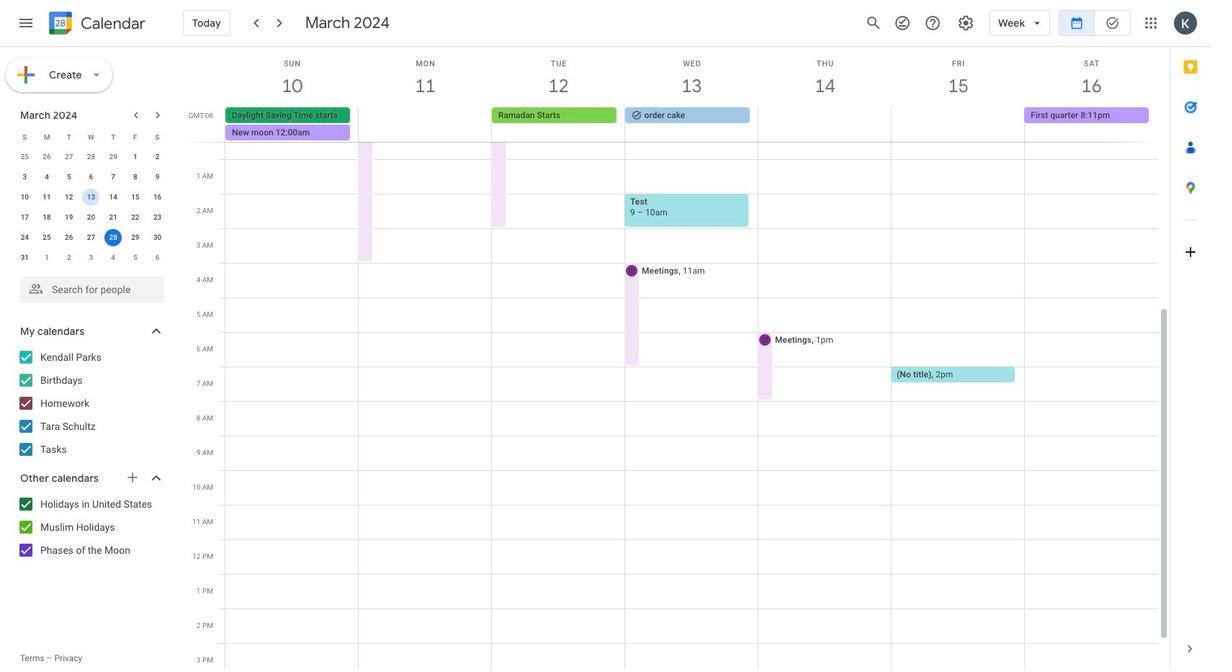 Task type: vqa. For each thing, say whether or not it's contained in the screenshot.
SETTINGS MENU image
yes



Task type: describe. For each thing, give the bounding box(es) containing it.
main drawer image
[[17, 14, 35, 32]]

march 2024 grid
[[14, 127, 169, 268]]

add other calendars image
[[125, 470, 140, 485]]

10 element
[[16, 189, 33, 206]]

3 element
[[16, 169, 33, 186]]

other calendars list
[[3, 493, 179, 562]]

calendar element
[[46, 9, 145, 40]]

14 element
[[105, 189, 122, 206]]

25 element
[[38, 229, 56, 246]]

february 28 element
[[82, 148, 100, 166]]

1 element
[[127, 148, 144, 166]]

17 element
[[16, 209, 33, 226]]

12 element
[[60, 189, 78, 206]]

2 element
[[149, 148, 166, 166]]

february 27 element
[[60, 148, 78, 166]]

4 element
[[38, 169, 56, 186]]

april 4 element
[[105, 249, 122, 267]]

31 element
[[16, 249, 33, 267]]

6 element
[[82, 169, 100, 186]]

15 element
[[127, 189, 144, 206]]

february 26 element
[[38, 148, 56, 166]]

february 25 element
[[16, 148, 33, 166]]

24 element
[[16, 229, 33, 246]]

april 2 element
[[60, 249, 78, 267]]

30 element
[[149, 229, 166, 246]]

april 5 element
[[127, 249, 144, 267]]

23 element
[[149, 209, 166, 226]]

8 element
[[127, 169, 144, 186]]

heading inside calendar element
[[78, 15, 145, 32]]

22 element
[[127, 209, 144, 226]]



Task type: locate. For each thing, give the bounding box(es) containing it.
april 3 element
[[82, 249, 100, 267]]

29 element
[[127, 229, 144, 246]]

18 element
[[38, 209, 56, 226]]

february 29 element
[[105, 148, 122, 166]]

row group
[[14, 147, 169, 268]]

heading
[[78, 15, 145, 32]]

9 element
[[149, 169, 166, 186]]

Search for people text field
[[29, 277, 156, 303]]

21 element
[[105, 209, 122, 226]]

19 element
[[60, 209, 78, 226]]

26 element
[[60, 229, 78, 246]]

my calendars list
[[3, 346, 179, 461]]

20 element
[[82, 209, 100, 226]]

5 element
[[60, 169, 78, 186]]

tab list
[[1171, 47, 1210, 629]]

april 1 element
[[38, 249, 56, 267]]

None search field
[[0, 271, 179, 303]]

grid
[[184, 47, 1170, 669]]

27 element
[[82, 229, 100, 246]]

16 element
[[149, 189, 166, 206]]

settings menu image
[[957, 14, 975, 32]]

13 element
[[82, 189, 100, 206]]

28, today element
[[105, 229, 122, 246]]

7 element
[[105, 169, 122, 186]]

row
[[219, 107, 1170, 142], [14, 127, 169, 147], [14, 147, 169, 167], [14, 167, 169, 187], [14, 187, 169, 207], [14, 207, 169, 228], [14, 228, 169, 248], [14, 248, 169, 268]]

cell
[[225, 107, 359, 142], [359, 107, 492, 142], [758, 107, 891, 142], [891, 107, 1024, 142], [80, 187, 102, 207], [102, 228, 124, 248]]

april 6 element
[[149, 249, 166, 267]]

11 element
[[38, 189, 56, 206]]



